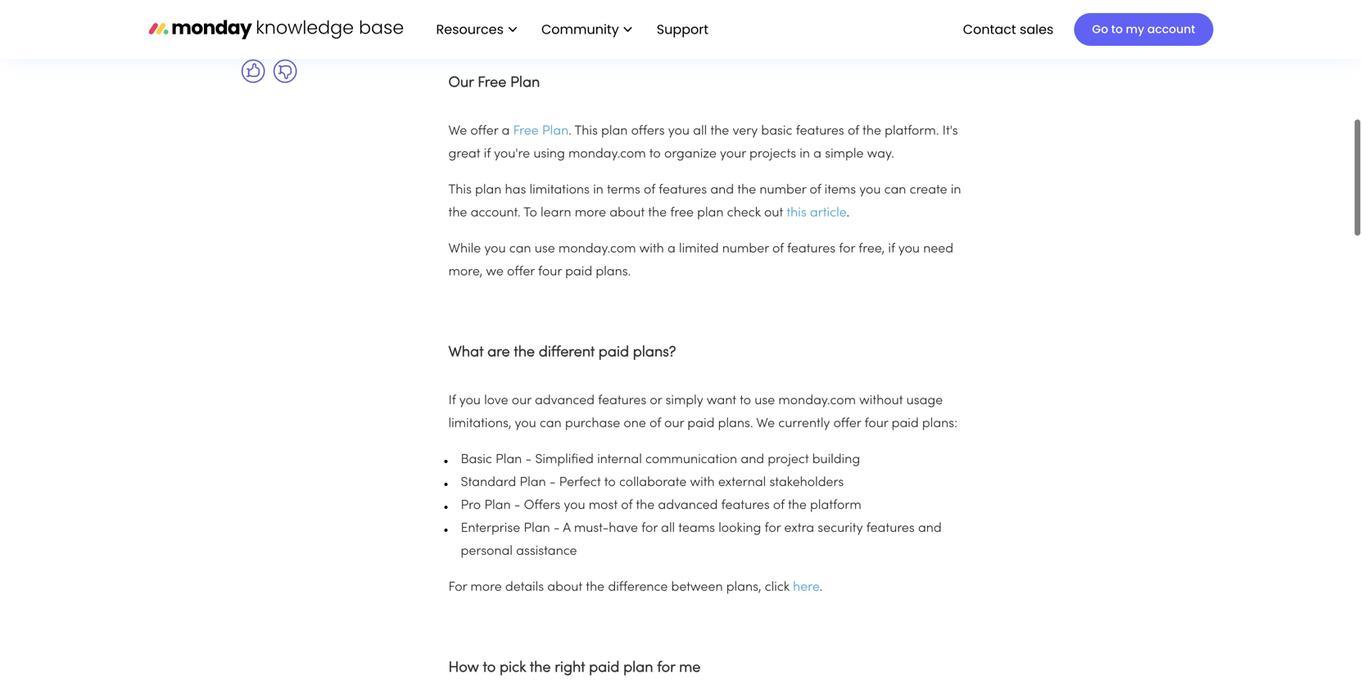 Task type: locate. For each thing, give the bounding box(es) containing it.
2 vertical spatial offer
[[834, 418, 861, 430]]

this inside . this plan offers you all the very basic features of the platform. it's great if you're using monday.com to organize your projects in a simple way.
[[575, 125, 598, 138]]

advanced up purchase at the bottom left of page
[[535, 395, 595, 408]]

paid down simply
[[688, 418, 715, 430]]

this right out
[[787, 207, 807, 220]]

features up one
[[598, 395, 647, 408]]

for more details about the difference between plans, click here .
[[449, 582, 823, 594]]

0 horizontal spatial four
[[538, 266, 562, 279]]

can down to
[[509, 243, 531, 256]]

about right details
[[547, 582, 583, 594]]

0 horizontal spatial plans.
[[596, 266, 631, 279]]

monday.com up terms
[[569, 148, 646, 161]]

collaborate
[[619, 477, 687, 489]]

2 vertical spatial and
[[918, 523, 942, 535]]

1 vertical spatial can
[[509, 243, 531, 256]]

our right love
[[512, 395, 531, 408]]

all up organize
[[693, 125, 707, 138]]

2 horizontal spatial a
[[814, 148, 822, 161]]

.
[[569, 125, 572, 138], [847, 207, 850, 220], [820, 582, 823, 594]]

offer up 'building'
[[834, 418, 861, 430]]

number up out
[[760, 184, 806, 197]]

basic
[[461, 454, 492, 467]]

0 vertical spatial we
[[449, 125, 467, 138]]

you inside this plan has limitations in terms of features and the number of items you can create in the account. to learn more about the free plan check out
[[860, 184, 881, 197]]

you up organize
[[668, 125, 690, 138]]

we up great
[[449, 125, 467, 138]]

0 horizontal spatial and
[[711, 184, 734, 197]]

. right click
[[820, 582, 823, 594]]

advanced up teams
[[658, 500, 718, 512]]

0 horizontal spatial more
[[471, 582, 502, 594]]

0 vertical spatial more
[[575, 207, 606, 220]]

to right want
[[740, 395, 751, 408]]

all
[[693, 125, 707, 138], [661, 523, 675, 535]]

of right one
[[650, 418, 661, 430]]

need
[[923, 243, 954, 256]]

0 vertical spatial our
[[512, 395, 531, 408]]

of
[[848, 125, 859, 138], [644, 184, 655, 197], [810, 184, 821, 197], [772, 243, 784, 256], [650, 418, 661, 430], [621, 500, 633, 512], [773, 500, 785, 512]]

this down great
[[449, 184, 472, 197]]

0 horizontal spatial with
[[640, 243, 664, 256]]

plan for offers
[[484, 500, 511, 512]]

- for offers
[[514, 500, 521, 512]]

a inside while you can use monday.com with a limited number of features for free, if you need more, we offer four paid plans.
[[668, 243, 676, 256]]

you
[[668, 125, 690, 138], [860, 184, 881, 197], [484, 243, 506, 256], [899, 243, 920, 256], [459, 395, 481, 408], [515, 418, 536, 430], [564, 500, 585, 512]]

project
[[768, 454, 809, 467]]

2 horizontal spatial and
[[918, 523, 942, 535]]

monday.com down learn
[[559, 243, 636, 256]]

2 vertical spatial a
[[668, 243, 676, 256]]

1 vertical spatial four
[[865, 418, 888, 430]]

more
[[575, 207, 606, 220], [471, 582, 502, 594]]

plans.
[[596, 266, 631, 279], [718, 418, 753, 430]]

about
[[610, 207, 645, 220], [547, 582, 583, 594]]

1 vertical spatial .
[[847, 207, 850, 220]]

this right the free plan link
[[575, 125, 598, 138]]

you right 'if'
[[459, 395, 481, 408]]

use inside if you love our advanced features or simply want to use monday.com without usage limitations, you can purchase one of our paid plans. we currently offer four paid plans:
[[755, 395, 775, 408]]

free up you're
[[513, 125, 539, 138]]

in left terms
[[593, 184, 604, 197]]

plan inside enterprise plan - a must-have for all teams looking for extra security features and personal assistance
[[524, 523, 550, 535]]

to right go
[[1111, 21, 1123, 37]]

0 vertical spatial plans.
[[596, 266, 631, 279]]

0 horizontal spatial about
[[547, 582, 583, 594]]

2 horizontal spatial offer
[[834, 418, 861, 430]]

0 horizontal spatial this
[[277, 25, 300, 39]]

offer up great
[[471, 125, 498, 138]]

plan for simplified
[[496, 454, 522, 467]]

advanced inside if you love our advanced features or simply want to use monday.com without usage limitations, you can purchase one of our paid plans. we currently offer four paid plans:
[[535, 395, 595, 408]]

all inside . this plan offers you all the very basic features of the platform. it's great if you're using monday.com to organize your projects in a simple way.
[[693, 125, 707, 138]]

0 horizontal spatial a
[[502, 125, 510, 138]]

my
[[1126, 21, 1145, 37]]

this
[[575, 125, 598, 138], [449, 184, 472, 197]]

more,
[[449, 266, 483, 279]]

plans?
[[633, 346, 676, 360]]

1 vertical spatial number
[[722, 243, 769, 256]]

offer right we
[[507, 266, 535, 279]]

use right want
[[755, 395, 775, 408]]

for left me
[[657, 662, 675, 676]]

features
[[796, 125, 844, 138], [659, 184, 707, 197], [787, 243, 836, 256], [598, 395, 647, 408], [721, 500, 770, 512], [866, 523, 915, 535]]

helpful?
[[349, 25, 401, 39]]

2 horizontal spatial can
[[884, 184, 906, 197]]

2 vertical spatial can
[[540, 418, 562, 430]]

1 horizontal spatial this
[[575, 125, 598, 138]]

1 horizontal spatial all
[[693, 125, 707, 138]]

what are the different paid plans?
[[449, 346, 680, 360]]

. this plan offers you all the very basic features of the platform. it's great if you're using monday.com to organize your projects in a simple way.
[[449, 125, 958, 161]]

very
[[733, 125, 758, 138]]

if
[[484, 148, 491, 161], [888, 243, 895, 256]]

we inside if you love our advanced features or simply want to use monday.com without usage limitations, you can purchase one of our paid plans. we currently offer four paid plans:
[[756, 418, 775, 430]]

0 vertical spatial offer
[[471, 125, 498, 138]]

0 vertical spatial a
[[502, 125, 510, 138]]

this right was
[[277, 25, 300, 39]]

paid right right
[[589, 662, 620, 676]]

0 horizontal spatial if
[[484, 148, 491, 161]]

you right items
[[860, 184, 881, 197]]

was
[[245, 25, 273, 39]]

1 horizontal spatial free
[[513, 125, 539, 138]]

offers
[[631, 125, 665, 138]]

1 horizontal spatial can
[[540, 418, 562, 430]]

contact sales
[[963, 20, 1054, 38]]

offer
[[471, 125, 498, 138], [507, 266, 535, 279], [834, 418, 861, 430]]

basic plan - simplified internal communication and project building
[[461, 454, 860, 467]]

2 horizontal spatial in
[[951, 184, 961, 197]]

features right security
[[866, 523, 915, 535]]

of inside while you can use monday.com with a limited number of features for free, if you need more, we offer four paid plans.
[[772, 243, 784, 256]]

pro plan - offers you most of the advanced features of the platform
[[461, 500, 862, 512]]

what
[[449, 346, 484, 360]]

1 vertical spatial advanced
[[658, 500, 718, 512]]

monday.com inside . this plan offers you all the very basic features of the platform. it's great if you're using monday.com to organize your projects in a simple way.
[[569, 148, 646, 161]]

0 vertical spatial can
[[884, 184, 906, 197]]

1 horizontal spatial a
[[668, 243, 676, 256]]

four
[[538, 266, 562, 279], [865, 418, 888, 430]]

in right create
[[951, 184, 961, 197]]

if right great
[[484, 148, 491, 161]]

of up the simple
[[848, 125, 859, 138]]

0 horizontal spatial use
[[535, 243, 555, 256]]

about down terms
[[610, 207, 645, 220]]

0 vertical spatial .
[[569, 125, 572, 138]]

plan inside . this plan offers you all the very basic features of the platform. it's great if you're using monday.com to organize your projects in a simple way.
[[601, 125, 628, 138]]

0 vertical spatial and
[[711, 184, 734, 197]]

0 horizontal spatial .
[[569, 125, 572, 138]]

community
[[541, 20, 619, 38]]

in right projects
[[800, 148, 810, 161]]

0 vertical spatial use
[[535, 243, 555, 256]]

0 vertical spatial monday.com
[[569, 148, 646, 161]]

with left limited
[[640, 243, 664, 256]]

0 vertical spatial number
[[760, 184, 806, 197]]

the up while
[[449, 207, 467, 220]]

- up offers
[[550, 477, 556, 489]]

1 horizontal spatial offer
[[507, 266, 535, 279]]

plan right free
[[697, 207, 724, 220]]

number inside while you can use monday.com with a limited number of features for free, if you need more, we offer four paid plans.
[[722, 243, 769, 256]]

can left create
[[884, 184, 906, 197]]

1 vertical spatial free
[[513, 125, 539, 138]]

four right we
[[538, 266, 562, 279]]

0 vertical spatial article
[[304, 25, 345, 39]]

paid down learn
[[565, 266, 592, 279]]

1 horizontal spatial plans.
[[718, 418, 753, 430]]

plan for a
[[524, 523, 550, 535]]

0 horizontal spatial article
[[304, 25, 345, 39]]

plan up using
[[542, 125, 569, 138]]

platform
[[810, 500, 862, 512]]

number inside this plan has limitations in terms of features and the number of items you can create in the account. to learn more about the free plan check out
[[760, 184, 806, 197]]

the right are
[[514, 346, 535, 360]]

more right learn
[[575, 207, 606, 220]]

simplified
[[535, 454, 594, 467]]

of up have
[[621, 500, 633, 512]]

to left pick in the bottom left of the page
[[483, 662, 496, 676]]

plan up enterprise
[[484, 500, 511, 512]]

and inside enterprise plan - a must-have for all teams looking for extra security features and personal assistance
[[918, 523, 942, 535]]

0 vertical spatial four
[[538, 266, 562, 279]]

we offer a free plan
[[449, 125, 569, 138]]

assistance
[[516, 546, 577, 558]]

you left need at right
[[899, 243, 920, 256]]

1 horizontal spatial with
[[690, 477, 715, 489]]

0 horizontal spatial advanced
[[535, 395, 595, 408]]

to inside go to my account link
[[1111, 21, 1123, 37]]

features up free
[[659, 184, 707, 197]]

number down check
[[722, 243, 769, 256]]

support link
[[649, 15, 722, 44], [657, 20, 714, 38]]

we left the currently
[[756, 418, 775, 430]]

1 horizontal spatial four
[[865, 418, 888, 430]]

enterprise
[[461, 523, 520, 535]]

our down simply
[[664, 418, 684, 430]]

looking
[[719, 523, 761, 535]]

me
[[679, 662, 701, 676]]

0 vertical spatial this
[[575, 125, 598, 138]]

- left a
[[554, 523, 560, 535]]

for left "free,"
[[839, 243, 855, 256]]

2 vertical spatial monday.com
[[779, 395, 856, 408]]

1 horizontal spatial we
[[756, 418, 775, 430]]

plan down offers
[[524, 523, 550, 535]]

1 vertical spatial this
[[449, 184, 472, 197]]

1 vertical spatial all
[[661, 523, 675, 535]]

can
[[884, 184, 906, 197], [509, 243, 531, 256], [540, 418, 562, 430]]

1 horizontal spatial if
[[888, 243, 895, 256]]

and inside this plan has limitations in terms of features and the number of items you can create in the account. to learn more about the free plan check out
[[711, 184, 734, 197]]

1 vertical spatial we
[[756, 418, 775, 430]]

1 horizontal spatial our
[[664, 418, 684, 430]]

four down without
[[865, 418, 888, 430]]

limited
[[679, 243, 719, 256]]

account
[[1148, 21, 1196, 37]]

0 vertical spatial with
[[640, 243, 664, 256]]

features inside this plan has limitations in terms of features and the number of items you can create in the account. to learn more about the free plan check out
[[659, 184, 707, 197]]

right
[[555, 662, 585, 676]]

1 vertical spatial if
[[888, 243, 895, 256]]

can inside this plan has limitations in terms of features and the number of items you can create in the account. to learn more about the free plan check out
[[884, 184, 906, 197]]

article left helpful?
[[304, 25, 345, 39]]

1 vertical spatial this
[[787, 207, 807, 220]]

plan
[[601, 125, 628, 138], [475, 184, 502, 197], [697, 207, 724, 220], [623, 662, 653, 676]]

this article link
[[787, 207, 847, 220]]

plan
[[510, 76, 540, 90], [542, 125, 569, 138], [496, 454, 522, 467], [520, 477, 546, 489], [484, 500, 511, 512], [524, 523, 550, 535]]

of down out
[[772, 243, 784, 256]]

-
[[525, 454, 532, 467], [550, 477, 556, 489], [514, 500, 521, 512], [554, 523, 560, 535]]

1 horizontal spatial about
[[610, 207, 645, 220]]

usage
[[907, 395, 943, 408]]

a left the simple
[[814, 148, 822, 161]]

monday.com up the currently
[[779, 395, 856, 408]]

1 vertical spatial with
[[690, 477, 715, 489]]

1 horizontal spatial use
[[755, 395, 775, 408]]

to
[[1111, 21, 1123, 37], [649, 148, 661, 161], [740, 395, 751, 408], [604, 477, 616, 489], [483, 662, 496, 676]]

check
[[727, 207, 761, 220]]

monday.com logo image
[[149, 12, 403, 46]]

plans. inside if you love our advanced features or simply want to use monday.com without usage limitations, you can purchase one of our paid plans. we currently offer four paid plans:
[[718, 418, 753, 430]]

want
[[707, 395, 736, 408]]

and
[[711, 184, 734, 197], [741, 454, 764, 467], [918, 523, 942, 535]]

your
[[720, 148, 746, 161]]

0 horizontal spatial all
[[661, 523, 675, 535]]

plan for perfect
[[520, 477, 546, 489]]

plans. inside while you can use monday.com with a limited number of features for free, if you need more, we offer four paid plans.
[[596, 266, 631, 279]]

the left difference
[[586, 582, 605, 594]]

number
[[760, 184, 806, 197], [722, 243, 769, 256]]

1 vertical spatial more
[[471, 582, 502, 594]]

more right for
[[471, 582, 502, 594]]

paid down 'usage'
[[892, 418, 919, 430]]

. down items
[[847, 207, 850, 220]]

0 horizontal spatial free
[[478, 76, 507, 90]]

0 vertical spatial all
[[693, 125, 707, 138]]

1 vertical spatial a
[[814, 148, 822, 161]]

0 vertical spatial this
[[277, 25, 300, 39]]

list
[[420, 0, 722, 59]]

- inside enterprise plan - a must-have for all teams looking for extra security features and personal assistance
[[554, 523, 560, 535]]

the
[[711, 125, 729, 138], [863, 125, 881, 138], [738, 184, 756, 197], [449, 207, 467, 220], [648, 207, 667, 220], [514, 346, 535, 360], [636, 500, 655, 512], [788, 500, 807, 512], [586, 582, 605, 594], [530, 662, 551, 676]]

go
[[1092, 21, 1108, 37]]

simple
[[825, 148, 864, 161]]

article
[[304, 25, 345, 39], [810, 207, 847, 220]]

if right "free,"
[[888, 243, 895, 256]]

- for simplified
[[525, 454, 532, 467]]

1 vertical spatial and
[[741, 454, 764, 467]]

. up limitations
[[569, 125, 572, 138]]

- left offers
[[514, 500, 521, 512]]

way.
[[867, 148, 894, 161]]

plan left me
[[623, 662, 653, 676]]

plan up offers
[[520, 477, 546, 489]]

1 vertical spatial article
[[810, 207, 847, 220]]

love
[[484, 395, 508, 408]]

1 horizontal spatial in
[[800, 148, 810, 161]]

1 vertical spatial use
[[755, 395, 775, 408]]

2 vertical spatial .
[[820, 582, 823, 594]]

features up the simple
[[796, 125, 844, 138]]

can up simplified
[[540, 418, 562, 430]]

our
[[449, 76, 474, 90]]

0 vertical spatial if
[[484, 148, 491, 161]]

to down offers
[[649, 148, 661, 161]]

main element
[[420, 0, 1214, 59]]

one
[[624, 418, 646, 430]]

use down learn
[[535, 243, 555, 256]]

the up extra
[[788, 500, 807, 512]]

1 vertical spatial plans.
[[718, 418, 753, 430]]

article down items
[[810, 207, 847, 220]]

all down pro plan - offers you most of the advanced features of the platform
[[661, 523, 675, 535]]

was this article helpful?
[[245, 25, 401, 39]]

0 horizontal spatial this
[[449, 184, 472, 197]]

1 horizontal spatial .
[[820, 582, 823, 594]]

security
[[818, 523, 863, 535]]

if
[[449, 395, 456, 408]]

0 vertical spatial advanced
[[535, 395, 595, 408]]

standard
[[461, 477, 516, 489]]

1 vertical spatial monday.com
[[559, 243, 636, 256]]

all inside enterprise plan - a must-have for all teams looking for extra security features and personal assistance
[[661, 523, 675, 535]]

if inside . this plan offers you all the very basic features of the platform. it's great if you're using monday.com to organize your projects in a simple way.
[[484, 148, 491, 161]]

plan left offers
[[601, 125, 628, 138]]

1 horizontal spatial more
[[575, 207, 606, 220]]

features down this article link
[[787, 243, 836, 256]]

0 vertical spatial about
[[610, 207, 645, 220]]

0 horizontal spatial can
[[509, 243, 531, 256]]

free right our
[[478, 76, 507, 90]]

1 vertical spatial offer
[[507, 266, 535, 279]]

a up you're
[[502, 125, 510, 138]]

with
[[640, 243, 664, 256], [690, 477, 715, 489]]

in
[[800, 148, 810, 161], [593, 184, 604, 197], [951, 184, 961, 197]]

- left simplified
[[525, 454, 532, 467]]



Task type: vqa. For each thing, say whether or not it's contained in the screenshot.
can
yes



Task type: describe. For each thing, give the bounding box(es) containing it.
0 horizontal spatial we
[[449, 125, 467, 138]]

have
[[609, 523, 638, 535]]

0 horizontal spatial our
[[512, 395, 531, 408]]

offer inside if you love our advanced features or simply want to use monday.com without usage limitations, you can purchase one of our paid plans. we currently offer four paid plans:
[[834, 418, 861, 430]]

four inside while you can use monday.com with a limited number of features for free, if you need more, we offer four paid plans.
[[538, 266, 562, 279]]

plans,
[[726, 582, 761, 594]]

features down external
[[721, 500, 770, 512]]

paid left plans?
[[599, 346, 629, 360]]

free,
[[859, 243, 885, 256]]

2 horizontal spatial .
[[847, 207, 850, 220]]

monday.com inside while you can use monday.com with a limited number of features for free, if you need more, we offer four paid plans.
[[559, 243, 636, 256]]

of up extra
[[773, 500, 785, 512]]

0 vertical spatial free
[[478, 76, 507, 90]]

this plan has limitations in terms of features and the number of items you can create in the account. to learn more about the free plan check out
[[449, 184, 961, 220]]

. inside . this plan offers you all the very basic features of the platform. it's great if you're using monday.com to organize your projects in a simple way.
[[569, 125, 572, 138]]

the down 'standard plan - perfect to collaborate with external stakeholders'
[[636, 500, 655, 512]]

different
[[539, 346, 595, 360]]

sales
[[1020, 20, 1054, 38]]

details
[[505, 582, 544, 594]]

the up way.
[[863, 125, 881, 138]]

resources link
[[428, 15, 525, 44]]

purchase
[[565, 418, 620, 430]]

projects
[[750, 148, 796, 161]]

pro
[[461, 500, 481, 512]]

here
[[793, 582, 820, 594]]

the up check
[[738, 184, 756, 197]]

for left extra
[[765, 523, 781, 535]]

a
[[563, 523, 571, 535]]

for down pro plan - offers you most of the advanced features of the platform
[[642, 523, 658, 535]]

great
[[449, 148, 480, 161]]

here link
[[793, 582, 820, 594]]

enterprise plan - a must-have for all teams looking for extra security features and personal assistance
[[461, 523, 942, 558]]

internal
[[597, 454, 642, 467]]

features inside enterprise plan - a must-have for all teams looking for extra security features and personal assistance
[[866, 523, 915, 535]]

go to my account link
[[1074, 13, 1214, 46]]

without
[[859, 395, 903, 408]]

pick
[[500, 662, 526, 676]]

basic
[[761, 125, 793, 138]]

of right terms
[[644, 184, 655, 197]]

create
[[910, 184, 948, 197]]

resources
[[436, 20, 504, 38]]

- for perfect
[[550, 477, 556, 489]]

1 vertical spatial about
[[547, 582, 583, 594]]

plan up the free plan link
[[510, 76, 540, 90]]

features inside . this plan offers you all the very basic features of the platform. it's great if you're using monday.com to organize your projects in a simple way.
[[796, 125, 844, 138]]

you down perfect in the left of the page
[[564, 500, 585, 512]]

free
[[670, 207, 694, 220]]

plans:
[[922, 418, 958, 430]]

contact sales link
[[955, 15, 1062, 44]]

paid inside while you can use monday.com with a limited number of features for free, if you need more, we offer four paid plans.
[[565, 266, 592, 279]]

you up we
[[484, 243, 506, 256]]

this article .
[[787, 207, 853, 220]]

1 vertical spatial our
[[664, 418, 684, 430]]

this inside this plan has limitations in terms of features and the number of items you can create in the account. to learn more about the free plan check out
[[449, 184, 472, 197]]

you right limitations,
[[515, 418, 536, 430]]

how
[[449, 662, 479, 676]]

the left very
[[711, 125, 729, 138]]

the right pick in the bottom left of the page
[[530, 662, 551, 676]]

if you love our advanced features or simply want to use monday.com without usage limitations, you can purchase one of our paid plans. we currently offer four paid plans:
[[449, 395, 958, 430]]

of inside if you love our advanced features or simply want to use monday.com without usage limitations, you can purchase one of our paid plans. we currently offer four paid plans:
[[650, 418, 661, 430]]

use inside while you can use monday.com with a limited number of features for free, if you need more, we offer four paid plans.
[[535, 243, 555, 256]]

organize
[[664, 148, 717, 161]]

out
[[764, 207, 783, 220]]

features inside if you love our advanced features or simply want to use monday.com without usage limitations, you can purchase one of our paid plans. we currently offer four paid plans:
[[598, 395, 647, 408]]

1 horizontal spatial and
[[741, 454, 764, 467]]

plan up account.
[[475, 184, 502, 197]]

most
[[589, 500, 618, 512]]

standard plan - perfect to collaborate with external stakeholders
[[461, 477, 844, 489]]

we
[[486, 266, 504, 279]]

has
[[505, 184, 526, 197]]

currently
[[778, 418, 830, 430]]

1 horizontal spatial this
[[787, 207, 807, 220]]

offer inside while you can use monday.com with a limited number of features for free, if you need more, we offer four paid plans.
[[507, 266, 535, 279]]

a inside . this plan offers you all the very basic features of the platform. it's great if you're using monday.com to organize your projects in a simple way.
[[814, 148, 822, 161]]

in inside . this plan offers you all the very basic features of the platform. it's great if you're using monday.com to organize your projects in a simple way.
[[800, 148, 810, 161]]

0 horizontal spatial in
[[593, 184, 604, 197]]

you inside . this plan offers you all the very basic features of the platform. it's great if you're using monday.com to organize your projects in a simple way.
[[668, 125, 690, 138]]

1 horizontal spatial advanced
[[658, 500, 718, 512]]

to inside if you love our advanced features or simply want to use monday.com without usage limitations, you can purchase one of our paid plans. we currently offer four paid plans:
[[740, 395, 751, 408]]

perfect
[[559, 477, 601, 489]]

personal
[[461, 546, 513, 558]]

learn
[[541, 207, 571, 220]]

1 horizontal spatial article
[[810, 207, 847, 220]]

it's
[[943, 125, 958, 138]]

click
[[765, 582, 790, 594]]

while you can use monday.com with a limited number of features for free, if you need more, we offer four paid plans.
[[449, 243, 954, 279]]

platform.
[[885, 125, 939, 138]]

monday.com inside if you love our advanced features or simply want to use monday.com without usage limitations, you can purchase one of our paid plans. we currently offer four paid plans:
[[779, 395, 856, 408]]

for
[[449, 582, 467, 594]]

simply
[[666, 395, 703, 408]]

are
[[487, 346, 510, 360]]

between
[[671, 582, 723, 594]]

for inside while you can use monday.com with a limited number of features for free, if you need more, we offer four paid plans.
[[839, 243, 855, 256]]

about inside this plan has limitations in terms of features and the number of items you can create in the account. to learn more about the free plan check out
[[610, 207, 645, 220]]

teams
[[679, 523, 715, 535]]

can inside if you love our advanced features or simply want to use monday.com without usage limitations, you can purchase one of our paid plans. we currently offer four paid plans:
[[540, 418, 562, 430]]

stakeholders
[[770, 477, 844, 489]]

support
[[657, 20, 709, 38]]

community link
[[533, 15, 640, 44]]

with inside while you can use monday.com with a limited number of features for free, if you need more, we offer four paid plans.
[[640, 243, 664, 256]]

to inside . this plan offers you all the very basic features of the platform. it's great if you're using monday.com to organize your projects in a simple way.
[[649, 148, 661, 161]]

limitations
[[530, 184, 590, 197]]

building
[[812, 454, 860, 467]]

or
[[650, 395, 662, 408]]

free plan link
[[510, 125, 569, 138]]

list containing resources
[[420, 0, 722, 59]]

account.
[[471, 207, 521, 220]]

while
[[449, 243, 481, 256]]

of up this article link
[[810, 184, 821, 197]]

to up most
[[604, 477, 616, 489]]

you're
[[494, 148, 530, 161]]

must-
[[574, 523, 609, 535]]

if inside while you can use monday.com with a limited number of features for free, if you need more, we offer four paid plans.
[[888, 243, 895, 256]]

our free plan
[[449, 76, 540, 90]]

features inside while you can use monday.com with a limited number of features for free, if you need more, we offer four paid plans.
[[787, 243, 836, 256]]

- for a
[[554, 523, 560, 535]]

go to my account
[[1092, 21, 1196, 37]]

extra
[[784, 523, 814, 535]]

difference
[[608, 582, 668, 594]]

limitations,
[[449, 418, 511, 430]]

four inside if you love our advanced features or simply want to use monday.com without usage limitations, you can purchase one of our paid plans. we currently offer four paid plans:
[[865, 418, 888, 430]]

more inside this plan has limitations in terms of features and the number of items you can create in the account. to learn more about the free plan check out
[[575, 207, 606, 220]]

0 horizontal spatial offer
[[471, 125, 498, 138]]

of inside . this plan offers you all the very basic features of the platform. it's great if you're using monday.com to organize your projects in a simple way.
[[848, 125, 859, 138]]

to
[[524, 207, 537, 220]]

can inside while you can use monday.com with a limited number of features for free, if you need more, we offer four paid plans.
[[509, 243, 531, 256]]

the left free
[[648, 207, 667, 220]]

communication
[[646, 454, 737, 467]]

how to pick the right paid plan for me
[[449, 662, 701, 676]]

external
[[718, 477, 766, 489]]



